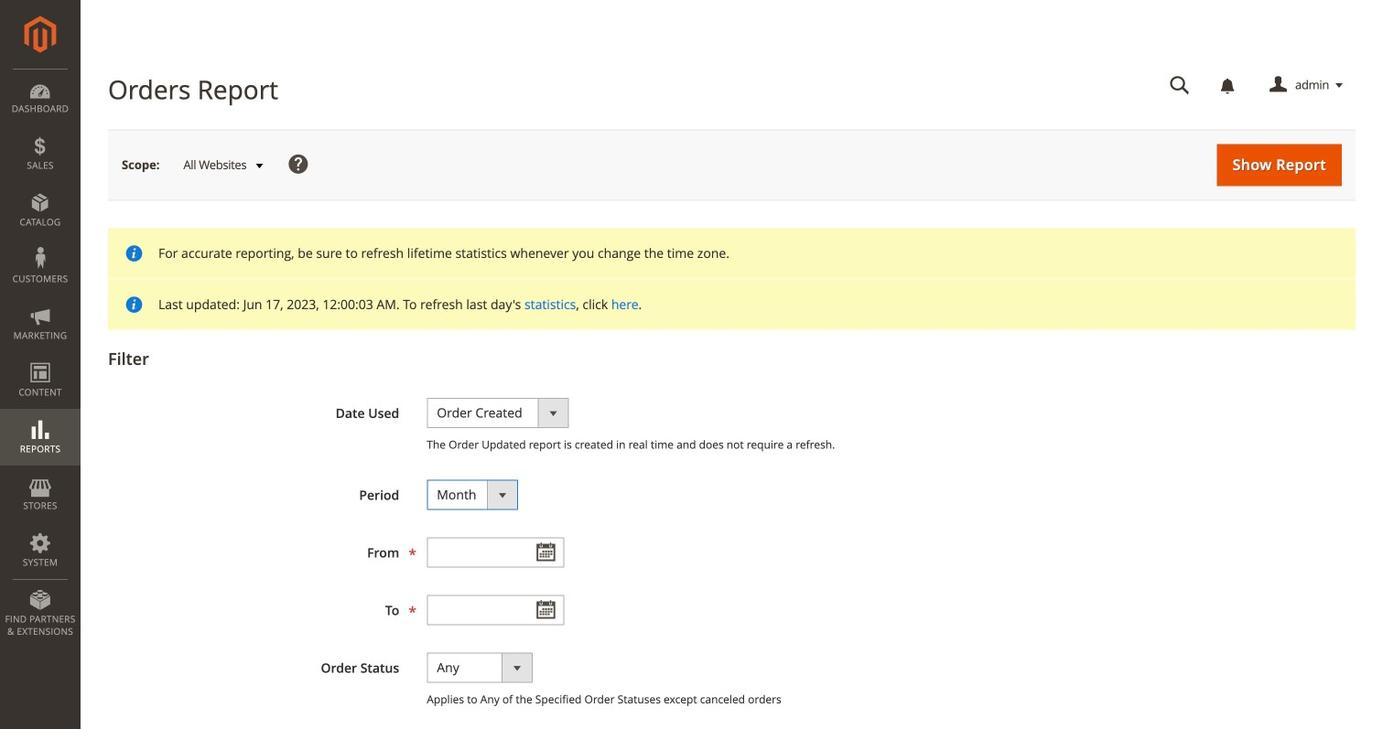 Task type: locate. For each thing, give the bounding box(es) containing it.
None text field
[[1157, 70, 1203, 102], [427, 595, 564, 626], [1157, 70, 1203, 102], [427, 595, 564, 626]]

None text field
[[427, 538, 564, 568]]

menu bar
[[0, 69, 81, 648]]



Task type: describe. For each thing, give the bounding box(es) containing it.
magento admin panel image
[[24, 16, 56, 53]]



